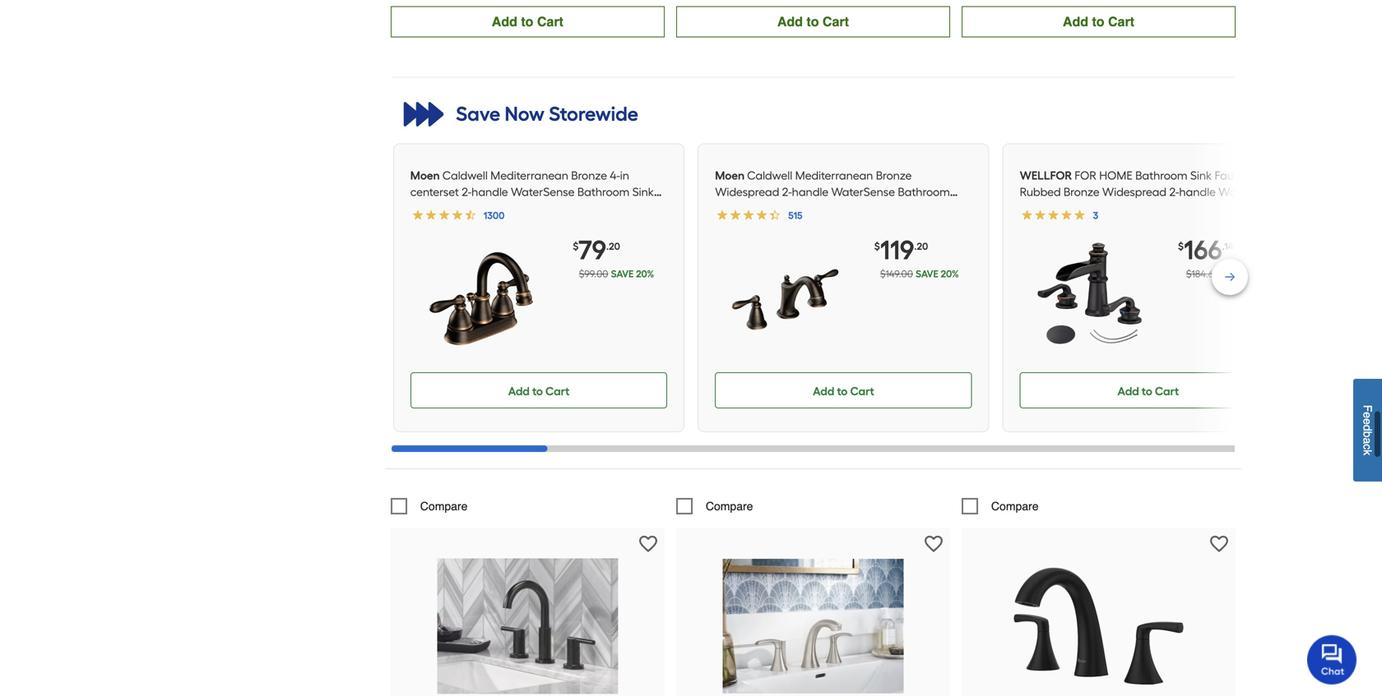 Task type: locate. For each thing, give the bounding box(es) containing it.
bathroom
[[1135, 168, 1188, 182], [577, 185, 630, 199], [898, 185, 950, 199], [1020, 201, 1072, 215]]

2 horizontal spatial drain
[[1163, 201, 1191, 215]]

2 handle from the left
[[792, 185, 829, 199]]

2 .20 from the left
[[914, 241, 928, 253]]

chat invite button image
[[1307, 635, 1357, 685]]

2 $ from the left
[[874, 241, 880, 253]]

mediterranean down 'now' at the left of page
[[490, 168, 568, 182]]

166
[[1184, 234, 1222, 266]]

2- up $ 166 .14
[[1169, 185, 1179, 199]]

bathroom down 4-
[[577, 185, 630, 199]]

2 horizontal spatial bronze
[[1064, 185, 1100, 199]]

3 add to cart link from the left
[[1020, 372, 1277, 409]]

2 horizontal spatial save
[[1222, 268, 1245, 280]]

.20 inside $ 79 .20
[[606, 241, 620, 253]]

0 horizontal spatial 20%
[[636, 268, 654, 280]]

save left 10% on the right of page
[[1222, 268, 1245, 280]]

save right $149.00
[[916, 268, 938, 280]]

2 faucet from the left
[[739, 201, 775, 215]]

2 horizontal spatial $
[[1178, 241, 1184, 253]]

2- inside caldwell mediterranean bronze widespread 2-handle watersense bathroom sink faucet with drain
[[782, 185, 792, 199]]

0 horizontal spatial add to cart link
[[410, 372, 667, 409]]

.20 up $99.00 save 20%
[[606, 241, 620, 253]]

1 watersense from the left
[[511, 185, 575, 199]]

2 2- from the left
[[782, 185, 792, 199]]

0 horizontal spatial with
[[449, 201, 471, 215]]

3 with from the left
[[1138, 201, 1160, 215]]

2- right the centerset
[[462, 185, 472, 199]]

1 add to cart link from the left
[[410, 372, 667, 409]]

1 horizontal spatial compare
[[706, 500, 753, 513]]

3 $ from the left
[[1178, 241, 1184, 253]]

.20 up $149.00 save 20%
[[914, 241, 928, 253]]

faucet inside for home bathroom sink faucets oil rubbed bronze widespread 2-handle waterfall bathroom sink faucet with drain
[[1099, 201, 1135, 215]]

handle down plp seasonal recs heading
[[792, 185, 829, 199]]

wellfor
[[1020, 168, 1072, 182]]

mediterranean down plp seasonal recs heading
[[795, 168, 873, 182]]

save
[[611, 268, 634, 280], [916, 268, 938, 280], [1222, 268, 1245, 280]]

1 faucet from the left
[[410, 201, 446, 215]]

compare inside the 1002273570 element
[[706, 500, 753, 513]]

2 horizontal spatial 2-
[[1169, 185, 1179, 199]]

$ 119 .20
[[874, 234, 928, 266]]

$ inside $ 166 .14
[[1178, 241, 1184, 253]]

bronze up 119
[[876, 168, 912, 182]]

watersense
[[511, 185, 575, 199], [831, 185, 895, 199]]

$ for 166
[[1178, 241, 1184, 253]]

1 horizontal spatial save
[[916, 268, 938, 280]]

2 mediterranean from the left
[[795, 168, 873, 182]]

bronze
[[571, 168, 607, 182], [876, 168, 912, 182], [1064, 185, 1100, 199]]

bronze down 'for'
[[1064, 185, 1100, 199]]

1 horizontal spatial faucet
[[739, 201, 775, 215]]

1 e from the top
[[1361, 413, 1374, 419]]

2 horizontal spatial add to cart button
[[962, 6, 1236, 37]]

drain inside for home bathroom sink faucets oil rubbed bronze widespread 2-handle waterfall bathroom sink faucet with drain
[[1163, 201, 1191, 215]]

bronze inside for home bathroom sink faucets oil rubbed bronze widespread 2-handle waterfall bathroom sink faucet with drain
[[1064, 185, 1100, 199]]

0 horizontal spatial .20
[[606, 241, 620, 253]]

2 horizontal spatial compare
[[991, 500, 1039, 513]]

save right $99.00
[[611, 268, 634, 280]]

f e e d b a c k button
[[1353, 379, 1382, 482]]

2 horizontal spatial faucet
[[1099, 201, 1135, 215]]

0 horizontal spatial heart outline image
[[639, 535, 657, 553]]

1 mediterranean from the left
[[490, 168, 568, 182]]

2 horizontal spatial handle
[[1179, 185, 1216, 199]]

for home bathroom sink faucets oil rubbed bronze widespread 2-handle waterfall bathroom sink faucet with drain
[[1020, 168, 1273, 215]]

now
[[505, 102, 545, 126]]

add to cart
[[492, 14, 563, 29], [777, 14, 849, 29], [1063, 14, 1135, 29], [508, 384, 570, 398], [813, 384, 874, 398], [1118, 384, 1179, 398]]

2 20% from the left
[[941, 268, 959, 280]]

watersense up 119
[[831, 185, 895, 199]]

1 horizontal spatial add to cart link
[[715, 372, 972, 409]]

save
[[456, 102, 500, 126]]

handle right the centerset
[[472, 185, 508, 199]]

2-
[[462, 185, 472, 199], [782, 185, 792, 199], [1169, 185, 1179, 199]]

bathroom up $ 119 .20 on the right of the page
[[898, 185, 950, 199]]

$ 79 .20
[[573, 234, 620, 266]]

0 horizontal spatial caldwell
[[442, 168, 488, 182]]

1 horizontal spatial caldwell
[[747, 168, 792, 182]]

1002273570 element
[[676, 498, 753, 515]]

.20 inside $ 119 .20
[[914, 241, 928, 253]]

bronze for 79
[[571, 168, 607, 182]]

bathroom inside caldwell mediterranean bronze widespread 2-handle watersense bathroom sink faucet with drain
[[898, 185, 950, 199]]

home
[[1099, 168, 1133, 182]]

bronze for 119
[[876, 168, 912, 182]]

save for 166
[[1222, 268, 1245, 280]]

widespread
[[715, 185, 779, 199], [1102, 185, 1167, 199]]

compare for the 1002273570 element at the bottom
[[706, 500, 753, 513]]

1 moen from the left
[[410, 168, 440, 182]]

1 with from the left
[[449, 201, 471, 215]]

3 faucet from the left
[[1099, 201, 1135, 215]]

3 drain from the left
[[1163, 201, 1191, 215]]

1 handle from the left
[[472, 185, 508, 199]]

1 widespread from the left
[[715, 185, 779, 199]]

oil
[[1258, 168, 1273, 182]]

faucets
[[1215, 168, 1256, 182]]

4-
[[610, 168, 620, 182]]

handle inside for home bathroom sink faucets oil rubbed bronze widespread 2-handle waterfall bathroom sink faucet with drain
[[1179, 185, 1216, 199]]

rubbed
[[1020, 185, 1061, 199]]

1 horizontal spatial 2-
[[782, 185, 792, 199]]

wellfor for home bathroom sink faucets oil rubbed bronze widespread 2-handle waterfall bathroom sink faucet with drain image
[[1033, 242, 1148, 358]]

to
[[521, 14, 533, 29], [807, 14, 819, 29], [1092, 14, 1105, 29], [532, 384, 543, 398], [837, 384, 848, 398], [1142, 384, 1152, 398]]

compare for 5014109685 element
[[420, 500, 468, 513]]

mediterranean for 79
[[490, 168, 568, 182]]

1 horizontal spatial drain
[[803, 201, 831, 215]]

compare
[[420, 500, 468, 513], [706, 500, 753, 513], [991, 500, 1039, 513]]

2 watersense from the left
[[831, 185, 895, 199]]

storewide
[[549, 102, 638, 126]]

caldwell
[[442, 168, 488, 182], [747, 168, 792, 182]]

caldwell up the centerset
[[442, 168, 488, 182]]

20%
[[636, 268, 654, 280], [941, 268, 959, 280]]

1 caldwell from the left
[[442, 168, 488, 182]]

$ inside $ 79 .20
[[573, 241, 579, 253]]

2 drain from the left
[[803, 201, 831, 215]]

0 horizontal spatial widespread
[[715, 185, 779, 199]]

1 horizontal spatial widespread
[[1102, 185, 1167, 199]]

caldwell inside caldwell mediterranean bronze widespread 2-handle watersense bathroom sink faucet with drain
[[747, 168, 792, 182]]

1 2- from the left
[[462, 185, 472, 199]]

mediterranean
[[490, 168, 568, 182], [795, 168, 873, 182]]

caldwell down plp seasonal recs heading
[[747, 168, 792, 182]]

handle inside caldwell mediterranean bronze 4-in centerset 2-handle watersense bathroom sink faucet with drain
[[472, 185, 508, 199]]

2 caldwell from the left
[[747, 168, 792, 182]]

1 save from the left
[[611, 268, 634, 280]]

caldwell inside caldwell mediterranean bronze 4-in centerset 2-handle watersense bathroom sink faucet with drain
[[442, 168, 488, 182]]

$ down caldwell mediterranean bronze 4-in centerset 2-handle watersense bathroom sink faucet with drain
[[573, 241, 579, 253]]

e up b
[[1361, 419, 1374, 425]]

cart
[[537, 14, 563, 29], [823, 14, 849, 29], [1108, 14, 1135, 29], [545, 384, 570, 398], [850, 384, 874, 398], [1155, 384, 1179, 398]]

0 horizontal spatial watersense
[[511, 185, 575, 199]]

1 horizontal spatial watersense
[[831, 185, 895, 199]]

$ down caldwell mediterranean bronze widespread 2-handle watersense bathroom sink faucet with drain
[[874, 241, 880, 253]]

1 horizontal spatial handle
[[792, 185, 829, 199]]

sink
[[1190, 168, 1212, 182], [632, 185, 654, 199], [715, 201, 737, 215], [1075, 201, 1096, 215]]

2 horizontal spatial with
[[1138, 201, 1160, 215]]

handle
[[472, 185, 508, 199], [792, 185, 829, 199], [1179, 185, 1216, 199]]

1 $ from the left
[[573, 241, 579, 253]]

2 add to cart link from the left
[[715, 372, 972, 409]]

caldwell for 79
[[442, 168, 488, 182]]

1 horizontal spatial $
[[874, 241, 880, 253]]

moen for 79
[[410, 168, 440, 182]]

20% right $149.00
[[941, 268, 959, 280]]

bronze inside caldwell mediterranean bronze widespread 2-handle watersense bathroom sink faucet with drain
[[876, 168, 912, 182]]

mediterranean inside caldwell mediterranean bronze widespread 2-handle watersense bathroom sink faucet with drain
[[795, 168, 873, 182]]

add to cart link
[[410, 372, 667, 409], [715, 372, 972, 409], [1020, 372, 1277, 409]]

1 horizontal spatial heart outline image
[[1210, 535, 1228, 553]]

compare inside 5014109685 element
[[420, 500, 468, 513]]

bronze inside caldwell mediterranean bronze 4-in centerset 2-handle watersense bathroom sink faucet with drain
[[571, 168, 607, 182]]

2 horizontal spatial add to cart link
[[1020, 372, 1277, 409]]

caldwell for 119
[[747, 168, 792, 182]]

1 horizontal spatial add to cart button
[[676, 6, 950, 37]]

bathroom inside caldwell mediterranean bronze 4-in centerset 2-handle watersense bathroom sink faucet with drain
[[577, 185, 630, 199]]

0 horizontal spatial moen
[[410, 168, 440, 182]]

2 with from the left
[[778, 201, 800, 215]]

0 horizontal spatial compare
[[420, 500, 468, 513]]

3 handle from the left
[[1179, 185, 1216, 199]]

$99.00
[[579, 268, 608, 280]]

0 horizontal spatial 2-
[[462, 185, 472, 199]]

1 horizontal spatial bronze
[[876, 168, 912, 182]]

0 horizontal spatial save
[[611, 268, 634, 280]]

add to cart button
[[391, 6, 665, 37], [676, 6, 950, 37], [962, 6, 1236, 37]]

1 horizontal spatial moen
[[715, 168, 745, 182]]

3 save from the left
[[1222, 268, 1245, 280]]

$
[[573, 241, 579, 253], [874, 241, 880, 253], [1178, 241, 1184, 253]]

add
[[492, 14, 517, 29], [777, 14, 803, 29], [1063, 14, 1088, 29], [508, 384, 530, 398], [813, 384, 834, 398], [1118, 384, 1139, 398]]

c
[[1361, 445, 1374, 450]]

drain inside caldwell mediterranean bronze widespread 2-handle watersense bathroom sink faucet with drain
[[803, 201, 831, 215]]

e
[[1361, 413, 1374, 419], [1361, 419, 1374, 425]]

heart outline image
[[639, 535, 657, 553], [1210, 535, 1228, 553]]

1 drain from the left
[[474, 201, 502, 215]]

watersense inside caldwell mediterranean bronze 4-in centerset 2-handle watersense bathroom sink faucet with drain
[[511, 185, 575, 199]]

bronze left 4-
[[571, 168, 607, 182]]

.14
[[1222, 241, 1234, 253]]

3 2- from the left
[[1169, 185, 1179, 199]]

faucet
[[410, 201, 446, 215], [739, 201, 775, 215], [1099, 201, 1135, 215]]

2- down plp seasonal recs heading
[[782, 185, 792, 199]]

mediterranean inside caldwell mediterranean bronze 4-in centerset 2-handle watersense bathroom sink faucet with drain
[[490, 168, 568, 182]]

2 save from the left
[[916, 268, 938, 280]]

1 horizontal spatial .20
[[914, 241, 928, 253]]

2 compare from the left
[[706, 500, 753, 513]]

3 add to cart button from the left
[[962, 6, 1236, 37]]

e up d
[[1361, 413, 1374, 419]]

.20
[[606, 241, 620, 253], [914, 241, 928, 253]]

watersense down 'save now storewide'
[[511, 185, 575, 199]]

79
[[579, 234, 606, 266]]

1 compare from the left
[[420, 500, 468, 513]]

$ left .14
[[1178, 241, 1184, 253]]

2 moen from the left
[[715, 168, 745, 182]]

20% right $99.00
[[636, 268, 654, 280]]

3 compare from the left
[[991, 500, 1039, 513]]

1 horizontal spatial mediterranean
[[795, 168, 873, 182]]

0 horizontal spatial faucet
[[410, 201, 446, 215]]

waterfall
[[1219, 185, 1266, 199]]

moen
[[410, 168, 440, 182], [715, 168, 745, 182]]

1 .20 from the left
[[606, 241, 620, 253]]

1 20% from the left
[[636, 268, 654, 280]]

0 horizontal spatial bronze
[[571, 168, 607, 182]]

caldwell mediterranean bronze widespread 2-handle watersense bathroom sink faucet with drain
[[715, 168, 950, 215]]

1 add to cart button from the left
[[391, 6, 665, 37]]

0 horizontal spatial $
[[573, 241, 579, 253]]

with
[[449, 201, 471, 215], [778, 201, 800, 215], [1138, 201, 1160, 215]]

drain
[[474, 201, 502, 215], [803, 201, 831, 215], [1163, 201, 1191, 215]]

2 widespread from the left
[[1102, 185, 1167, 199]]

handle down faucets
[[1179, 185, 1216, 199]]

0 horizontal spatial add to cart button
[[391, 6, 665, 37]]

0 horizontal spatial handle
[[472, 185, 508, 199]]

0 horizontal spatial mediterranean
[[490, 168, 568, 182]]

.20 for 119
[[914, 241, 928, 253]]

1 horizontal spatial with
[[778, 201, 800, 215]]

1 horizontal spatial 20%
[[941, 268, 959, 280]]

faucet inside caldwell mediterranean bronze widespread 2-handle watersense bathroom sink faucet with drain
[[739, 201, 775, 215]]

$ inside $ 119 .20
[[874, 241, 880, 253]]

0 horizontal spatial drain
[[474, 201, 502, 215]]

compare inside 5001115375 element
[[991, 500, 1039, 513]]



Task type: vqa. For each thing, say whether or not it's contained in the screenshot.


Task type: describe. For each thing, give the bounding box(es) containing it.
$149.00 save 20%
[[880, 268, 959, 280]]

5001115375 element
[[962, 498, 1039, 515]]

drain inside caldwell mediterranean bronze 4-in centerset 2-handle watersense bathroom sink faucet with drain
[[474, 201, 502, 215]]

sink inside caldwell mediterranean bronze widespread 2-handle watersense bathroom sink faucet with drain
[[715, 201, 737, 215]]

widespread inside caldwell mediterranean bronze widespread 2-handle watersense bathroom sink faucet with drain
[[715, 185, 779, 199]]

add to cart link for 166
[[1020, 372, 1277, 409]]

bathroom right the home
[[1135, 168, 1188, 182]]

pfister rancho matte black widespread 2-handle watersense bathroom sink faucet with drain image
[[1008, 536, 1189, 697]]

f e e d b a c k
[[1361, 406, 1374, 456]]

bathroom down rubbed at the right
[[1020, 201, 1072, 215]]

$ for 79
[[573, 241, 579, 253]]

1 heart outline image from the left
[[639, 535, 657, 553]]

20% for 79
[[636, 268, 654, 280]]

faucet inside caldwell mediterranean bronze 4-in centerset 2-handle watersense bathroom sink faucet with drain
[[410, 201, 446, 215]]

5014109685 element
[[391, 498, 468, 515]]

$184.60 save 10%
[[1186, 268, 1264, 280]]

add to cart link for 119
[[715, 372, 972, 409]]

$149.00
[[880, 268, 913, 280]]

for
[[1075, 168, 1097, 182]]

2- inside caldwell mediterranean bronze 4-in centerset 2-handle watersense bathroom sink faucet with drain
[[462, 185, 472, 199]]

$99.00 save 20%
[[579, 268, 654, 280]]

save now storewide
[[456, 102, 638, 126]]

2 e from the top
[[1361, 419, 1374, 425]]

heart outline image
[[925, 535, 943, 553]]

moen caldwell mediterranean bronze 4-in centerset 2-handle watersense bathroom sink faucet with drain image
[[424, 242, 539, 358]]

mediterranean for 119
[[795, 168, 873, 182]]

compare for 5001115375 element
[[991, 500, 1039, 513]]

2- inside for home bathroom sink faucets oil rubbed bronze widespread 2-handle waterfall bathroom sink faucet with drain
[[1169, 185, 1179, 199]]

caldwell mediterranean bronze 4-in centerset 2-handle watersense bathroom sink faucet with drain
[[410, 168, 654, 215]]

moen caldwell mediterranean bronze widespread 2-handle watersense bathroom sink faucet with drain image
[[728, 242, 844, 358]]

watersense inside caldwell mediterranean bronze widespread 2-handle watersense bathroom sink faucet with drain
[[831, 185, 895, 199]]

2 add to cart button from the left
[[676, 6, 950, 37]]

20% for 119
[[941, 268, 959, 280]]

d
[[1361, 425, 1374, 432]]

moen for 119
[[715, 168, 745, 182]]

$ 166 .14
[[1178, 234, 1234, 266]]

with inside for home bathroom sink faucets oil rubbed bronze widespread 2-handle waterfall bathroom sink faucet with drain
[[1138, 201, 1160, 215]]

$184.60
[[1186, 268, 1220, 280]]

b
[[1361, 432, 1374, 438]]

$ for 119
[[874, 241, 880, 253]]

2 heart outline image from the left
[[1210, 535, 1228, 553]]

.20 for 79
[[606, 241, 620, 253]]

with inside caldwell mediterranean bronze widespread 2-handle watersense bathroom sink faucet with drain
[[778, 201, 800, 215]]

handle inside caldwell mediterranean bronze widespread 2-handle watersense bathroom sink faucet with drain
[[792, 185, 829, 199]]

k
[[1361, 450, 1374, 456]]

in
[[620, 168, 629, 182]]

save for 79
[[611, 268, 634, 280]]

with inside caldwell mediterranean bronze 4-in centerset 2-handle watersense bathroom sink faucet with drain
[[449, 201, 471, 215]]

add to cart link for 79
[[410, 372, 667, 409]]

widespread inside for home bathroom sink faucets oil rubbed bronze widespread 2-handle waterfall bathroom sink faucet with drain
[[1102, 185, 1167, 199]]

a
[[1361, 438, 1374, 445]]

delta nicoli matte black widespread 2-handle watersense bathroom sink faucet with drain image
[[437, 536, 618, 697]]

119
[[880, 234, 914, 266]]

10%
[[1247, 268, 1264, 280]]

moen graeden spot resist brushed nickel widespread 2-handle watersense bathroom sink faucet with drain image
[[723, 536, 904, 697]]

f
[[1361, 406, 1374, 413]]

centerset
[[410, 185, 459, 199]]

sink inside caldwell mediterranean bronze 4-in centerset 2-handle watersense bathroom sink faucet with drain
[[632, 185, 654, 199]]

plp seasonal recs heading
[[391, 97, 1235, 131]]

save for 119
[[916, 268, 938, 280]]



